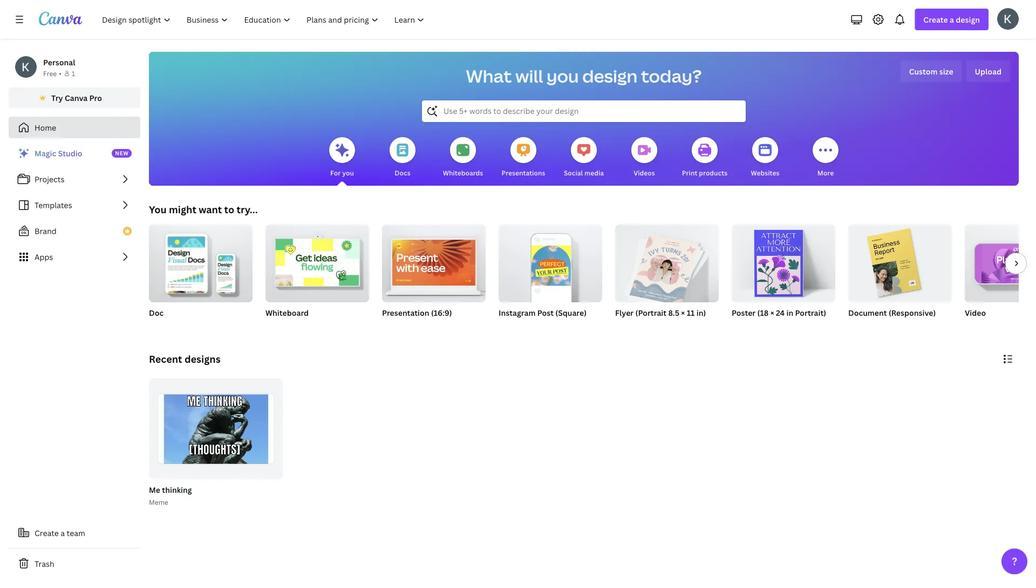 Task type: locate. For each thing, give the bounding box(es) containing it.
magic studio
[[35, 148, 82, 159]]

home link
[[9, 117, 140, 138]]

meme
[[149, 498, 168, 507]]

products
[[700, 168, 728, 177]]

group for video
[[966, 225, 1037, 302]]

create up custom size
[[924, 14, 949, 25]]

for
[[331, 168, 341, 177]]

post
[[538, 308, 554, 318]]

me thinking button
[[149, 484, 192, 497]]

design up search 'search box'
[[583, 64, 638, 88]]

×
[[682, 308, 686, 318], [771, 308, 775, 318]]

presentations
[[502, 168, 546, 177]]

whiteboard
[[266, 308, 309, 318]]

poster (18 × 24 in portrait) group
[[732, 220, 836, 332]]

you might want to try...
[[149, 203, 258, 216]]

× inside group
[[682, 308, 686, 318]]

whiteboard group
[[266, 220, 369, 332]]

presentation
[[382, 308, 430, 318]]

social media
[[564, 168, 604, 177]]

create a design
[[924, 14, 981, 25]]

0 horizontal spatial design
[[583, 64, 638, 88]]

2 × from the left
[[771, 308, 775, 318]]

11
[[687, 308, 695, 318]]

1 vertical spatial you
[[343, 168, 354, 177]]

× left 24
[[771, 308, 775, 318]]

group
[[149, 220, 253, 302], [266, 220, 369, 302], [382, 220, 486, 302], [499, 220, 603, 302], [616, 220, 719, 306], [732, 220, 836, 302], [849, 220, 953, 302], [966, 225, 1037, 302]]

what will you design today?
[[466, 64, 702, 88]]

8.5
[[669, 308, 680, 318]]

you right "will" at the top of the page
[[547, 64, 579, 88]]

group for presentation (16:9)
[[382, 220, 486, 302]]

media
[[585, 168, 604, 177]]

group for flyer (portrait 8.5 × 11 in)
[[616, 220, 719, 306]]

trash
[[35, 559, 54, 569]]

docs button
[[390, 130, 416, 186]]

free
[[43, 69, 57, 78]]

list containing magic studio
[[9, 143, 140, 268]]

•
[[59, 69, 62, 78]]

size
[[940, 66, 954, 76]]

document (responsive) group
[[849, 220, 953, 332]]

1 horizontal spatial you
[[547, 64, 579, 88]]

0 horizontal spatial create
[[35, 528, 59, 538]]

home
[[35, 122, 56, 133]]

0 horizontal spatial ×
[[682, 308, 686, 318]]

a up size
[[951, 14, 955, 25]]

me
[[149, 485, 160, 495]]

1 horizontal spatial create
[[924, 14, 949, 25]]

portrait)
[[796, 308, 827, 318]]

create a team
[[35, 528, 85, 538]]

social media button
[[564, 130, 604, 186]]

create
[[924, 14, 949, 25], [35, 528, 59, 538]]

design
[[957, 14, 981, 25], [583, 64, 638, 88]]

docs
[[395, 168, 411, 177]]

you
[[149, 203, 167, 216]]

group for instagram post (square)
[[499, 220, 603, 302]]

brand
[[35, 226, 57, 236]]

1 vertical spatial design
[[583, 64, 638, 88]]

a
[[951, 14, 955, 25], [61, 528, 65, 538]]

24
[[777, 308, 785, 318]]

create left team
[[35, 528, 59, 538]]

1 vertical spatial create
[[35, 528, 59, 538]]

document
[[849, 308, 888, 318]]

more button
[[813, 130, 839, 186]]

a left team
[[61, 528, 65, 538]]

0 horizontal spatial a
[[61, 528, 65, 538]]

custom size
[[910, 66, 954, 76]]

a inside dropdown button
[[951, 14, 955, 25]]

for you
[[331, 168, 354, 177]]

instagram
[[499, 308, 536, 318]]

projects link
[[9, 169, 140, 190]]

list
[[9, 143, 140, 268]]

× left 11
[[682, 308, 686, 318]]

print products
[[683, 168, 728, 177]]

presentation (16:9)
[[382, 308, 452, 318]]

whiteboards
[[443, 168, 484, 177]]

0 vertical spatial design
[[957, 14, 981, 25]]

brand link
[[9, 220, 140, 242]]

print
[[683, 168, 698, 177]]

design left kendall parks image
[[957, 14, 981, 25]]

create a team button
[[9, 522, 140, 544]]

you
[[547, 64, 579, 88], [343, 168, 354, 177]]

try...
[[237, 203, 258, 216]]

create inside button
[[35, 528, 59, 538]]

1 horizontal spatial ×
[[771, 308, 775, 318]]

recent designs
[[149, 352, 221, 366]]

templates
[[35, 200, 72, 210]]

poster (18 × 24 in portrait)
[[732, 308, 827, 318]]

× inside group
[[771, 308, 775, 318]]

you inside button
[[343, 168, 354, 177]]

videos button
[[632, 130, 658, 186]]

pro
[[89, 93, 102, 103]]

canva
[[65, 93, 88, 103]]

a inside button
[[61, 528, 65, 538]]

0 vertical spatial create
[[924, 14, 949, 25]]

1 horizontal spatial a
[[951, 14, 955, 25]]

whiteboards button
[[443, 130, 484, 186]]

0 horizontal spatial you
[[343, 168, 354, 177]]

1 vertical spatial a
[[61, 528, 65, 538]]

0 vertical spatial a
[[951, 14, 955, 25]]

create inside dropdown button
[[924, 14, 949, 25]]

video group
[[966, 225, 1037, 332]]

to
[[224, 203, 234, 216]]

None search field
[[422, 100, 746, 122]]

you right for
[[343, 168, 354, 177]]

design inside dropdown button
[[957, 14, 981, 25]]

try canva pro button
[[9, 87, 140, 108]]

create for create a design
[[924, 14, 949, 25]]

1 × from the left
[[682, 308, 686, 318]]

1 horizontal spatial design
[[957, 14, 981, 25]]

what
[[466, 64, 512, 88]]



Task type: vqa. For each thing, say whether or not it's contained in the screenshot.
🍪
no



Task type: describe. For each thing, give the bounding box(es) containing it.
instagram post (square) group
[[499, 220, 603, 332]]

try
[[51, 93, 63, 103]]

studio
[[58, 148, 82, 159]]

whiteboard unlimited
[[266, 308, 309, 331]]

videos
[[634, 168, 656, 177]]

upload button
[[967, 60, 1011, 82]]

Search search field
[[444, 101, 725, 122]]

recent
[[149, 352, 182, 366]]

instagram post (square)
[[499, 308, 587, 318]]

try canva pro
[[51, 93, 102, 103]]

team
[[67, 528, 85, 538]]

designs
[[185, 352, 221, 366]]

upload
[[976, 66, 1002, 76]]

in)
[[697, 308, 707, 318]]

me thinking meme
[[149, 485, 192, 507]]

document (responsive)
[[849, 308, 937, 318]]

a for team
[[61, 528, 65, 538]]

websites
[[752, 168, 780, 177]]

magic
[[35, 148, 56, 159]]

group for document (responsive)
[[849, 220, 953, 302]]

might
[[169, 203, 197, 216]]

poster
[[732, 308, 756, 318]]

apps link
[[9, 246, 140, 268]]

(responsive)
[[889, 308, 937, 318]]

today?
[[642, 64, 702, 88]]

presentation (16:9) group
[[382, 220, 486, 332]]

(portrait
[[636, 308, 667, 318]]

templates link
[[9, 194, 140, 216]]

top level navigation element
[[95, 9, 434, 30]]

(square)
[[556, 308, 587, 318]]

social
[[564, 168, 583, 177]]

new
[[115, 150, 129, 157]]

in
[[787, 308, 794, 318]]

flyer (portrait 8.5 × 11 in) group
[[616, 220, 719, 332]]

projects
[[35, 174, 65, 184]]

for you button
[[329, 130, 355, 186]]

a for design
[[951, 14, 955, 25]]

doc group
[[149, 220, 253, 332]]

video
[[966, 308, 987, 318]]

(18
[[758, 308, 769, 318]]

kendall parks image
[[998, 8, 1020, 30]]

free •
[[43, 69, 62, 78]]

(16:9)
[[431, 308, 452, 318]]

1
[[72, 69, 75, 78]]

trash link
[[9, 553, 140, 575]]

thinking
[[162, 485, 192, 495]]

doc
[[149, 308, 164, 318]]

create a design button
[[916, 9, 989, 30]]

group for poster (18 × 24 in portrait)
[[732, 220, 836, 302]]

unlimited
[[266, 322, 296, 331]]

0 vertical spatial you
[[547, 64, 579, 88]]

websites button
[[752, 130, 780, 186]]

personal
[[43, 57, 75, 67]]

want
[[199, 203, 222, 216]]

custom
[[910, 66, 938, 76]]

apps
[[35, 252, 53, 262]]

custom size button
[[901, 60, 963, 82]]

presentations button
[[502, 130, 546, 186]]

create for create a team
[[35, 528, 59, 538]]

will
[[516, 64, 544, 88]]

more
[[818, 168, 835, 177]]

print products button
[[683, 130, 728, 186]]

flyer (portrait 8.5 × 11 in)
[[616, 308, 707, 318]]

flyer
[[616, 308, 634, 318]]



